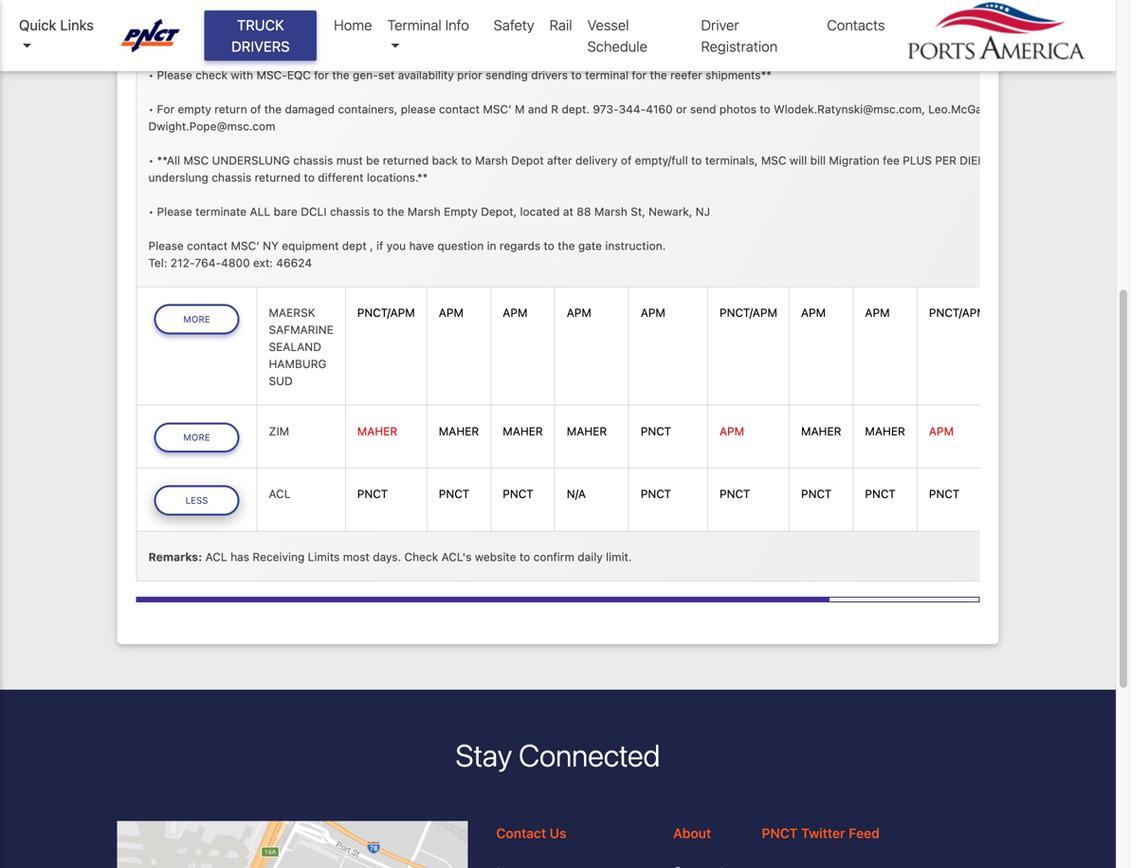 Task type: describe. For each thing, give the bounding box(es) containing it.
terminate
[[196, 205, 247, 218]]

to left the confirm on the bottom
[[520, 550, 531, 564]]

quick
[[19, 17, 56, 33]]

return
[[215, 103, 247, 116]]

underslung
[[148, 171, 209, 184]]

with
[[231, 68, 253, 82]]

1 vertical spatial from
[[232, 17, 257, 30]]

bill
[[811, 154, 826, 167]]

diem
[[960, 154, 989, 167]]

feed
[[849, 826, 880, 841]]

be
[[366, 154, 380, 167]]

depot
[[512, 154, 544, 167]]

delivery
[[576, 154, 618, 167]]

4160
[[646, 103, 673, 116]]

the up you at the top of page
[[387, 205, 405, 218]]

contact inside please contact msc' ny equipment dept , if you have question in regards to the gate instruction. tel: 212-764-4800 ext: 46624
[[187, 239, 228, 252]]

sealand
[[269, 340, 322, 354]]

connected
[[519, 737, 661, 773]]

dept
[[342, 239, 367, 252]]

2 dispatch from the top
[[148, 17, 196, 30]]

registration
[[702, 38, 778, 55]]

underslung
[[212, 154, 290, 167]]

sud
[[269, 374, 293, 388]]

please inside please contact msc' ny equipment dept , if you have question in regards to the gate instruction. tel: 212-764-4800 ext: 46624
[[148, 239, 184, 252]]

1 vertical spatial chassis
[[212, 171, 252, 184]]

reefer
[[671, 68, 703, 82]]

4800
[[221, 256, 250, 270]]

shipments**
[[706, 68, 772, 82]]

please
[[401, 103, 436, 116]]

info
[[446, 17, 469, 33]]

,
[[370, 239, 373, 252]]

$200
[[992, 154, 1020, 167]]

3 maher from the left
[[503, 424, 543, 438]]

n/a
[[567, 487, 586, 501]]

nj
[[696, 205, 711, 218]]

the left gen-
[[332, 68, 350, 82]]

please contact msc' ny equipment dept , if you have question in regards to the gate instruction. tel: 212-764-4800 ext: 46624
[[148, 239, 666, 270]]

2 horizontal spatial marsh
[[595, 205, 628, 218]]

contacts
[[828, 17, 886, 33]]

pnct inside dispatch 45hc from pnct/apm dispatch 40ot from apm dispatch 40fr from pnct
[[259, 34, 290, 48]]

the inside please contact msc' ny equipment dept , if you have question in regards to the gate instruction. tel: 212-764-4800 ext: 46624
[[558, 239, 575, 252]]

receiving
[[253, 550, 305, 564]]

gen-
[[353, 68, 378, 82]]

of inside •  for empty return of the damaged containers, please contact msc' m and r dept. 973-344-4160 or send photos  to wlodek.ratynski@msc.com, leo.mcgann@msc.com, dwight.pope@msc.com
[[250, 103, 261, 116]]

wlodek.ratynski@msc.com,
[[774, 103, 926, 116]]

fee
[[883, 154, 900, 167]]

rail
[[550, 17, 573, 33]]

send
[[691, 103, 717, 116]]

1 horizontal spatial acl
[[269, 487, 291, 501]]

of inside • **all msc underslung chassis must be returned back to marsh depot after delivery of empty/full to terminals, msc will bill migration fee plus per diem $200 per day, for underslung chassis returned to different locations.**
[[621, 154, 632, 167]]

0 vertical spatial from
[[233, 0, 258, 13]]

sending
[[486, 68, 528, 82]]

973-
[[593, 103, 619, 116]]

driver registration
[[702, 17, 778, 55]]

764-
[[195, 256, 221, 270]]

check
[[405, 550, 439, 564]]

stay connected
[[456, 737, 661, 773]]

1 vertical spatial acl
[[206, 550, 227, 564]]

empty/full
[[635, 154, 688, 167]]

2 msc from the left
[[762, 154, 787, 167]]

availability
[[398, 68, 454, 82]]

1 msc from the left
[[184, 154, 209, 167]]

to right drivers
[[572, 68, 582, 82]]

to right back
[[461, 154, 472, 167]]

driver registration link
[[694, 7, 820, 65]]

1 maher from the left
[[357, 424, 398, 438]]

1 per from the left
[[936, 154, 957, 167]]

about
[[674, 826, 712, 841]]

• for • please terminate all bare dcli chassis to the marsh empty depot, located at 88 marsh st, newark, nj
[[148, 205, 154, 218]]

dcli
[[301, 205, 327, 218]]

remarks: acl has receiving limits most days.  check acl's website to confirm daily limit.
[[148, 550, 632, 564]]

40ot
[[199, 17, 229, 30]]

• please check with msc-eqc for the gen-set availability prior sending drivers to terminal for the reefer shipments**
[[148, 68, 772, 82]]

46624
[[276, 256, 312, 270]]

set
[[378, 68, 395, 82]]

for
[[157, 103, 175, 116]]

m
[[515, 103, 525, 116]]

ext:
[[253, 256, 273, 270]]

4 maher from the left
[[567, 424, 607, 438]]

more for maersk safmarine sealand hamburg sud
[[183, 314, 210, 324]]

eqc
[[287, 68, 311, 82]]

terminal info link
[[380, 7, 486, 65]]

for inside • **all msc underslung chassis must be returned back to marsh depot after delivery of empty/full to terminals, msc will bill migration fee plus per diem $200 per day, for underslung chassis returned to different locations.**
[[1076, 154, 1091, 167]]

40fr
[[199, 34, 228, 48]]

tel:
[[148, 256, 167, 270]]

at
[[563, 205, 574, 218]]

confirm
[[534, 550, 575, 564]]

damaged
[[285, 103, 335, 116]]

truck drivers link
[[205, 10, 317, 61]]

newark,
[[649, 205, 693, 218]]

2 maher from the left
[[439, 424, 479, 438]]

0 horizontal spatial for
[[314, 68, 329, 82]]

hamburg
[[269, 357, 327, 371]]

0 horizontal spatial marsh
[[408, 205, 441, 218]]

more for zim
[[183, 432, 210, 443]]

and
[[528, 103, 548, 116]]

has
[[231, 550, 250, 564]]

212-
[[171, 256, 195, 270]]

contacts link
[[820, 7, 893, 43]]

schedule
[[588, 38, 648, 55]]

marsh inside • **all msc underslung chassis must be returned back to marsh depot after delivery of empty/full to terminals, msc will bill migration fee plus per diem $200 per day, for underslung chassis returned to different locations.**
[[475, 154, 508, 167]]



Task type: vqa. For each thing, say whether or not it's contained in the screenshot.
Rail
yes



Task type: locate. For each thing, give the bounding box(es) containing it.
• left check
[[148, 68, 154, 82]]

drivers
[[232, 38, 290, 55]]

2 per from the left
[[1023, 154, 1045, 167]]

88
[[577, 205, 592, 218]]

all
[[250, 205, 271, 218]]

1 vertical spatial dispatch
[[148, 17, 196, 30]]

• for • please check with msc-eqc for the gen-set availability prior sending drivers to terminal for the reefer shipments**
[[148, 68, 154, 82]]

dispatch left 40fr
[[148, 34, 196, 48]]

0 horizontal spatial msc'
[[231, 239, 260, 252]]

ny
[[263, 239, 279, 252]]

0 vertical spatial acl
[[269, 487, 291, 501]]

0 horizontal spatial msc
[[184, 154, 209, 167]]

locations.**
[[367, 171, 428, 184]]

will
[[790, 154, 808, 167]]

acl's
[[442, 550, 472, 564]]

terminal info
[[388, 17, 469, 33]]

msc up underslung
[[184, 154, 209, 167]]

for right eqc
[[314, 68, 329, 82]]

less
[[186, 495, 208, 506]]

per left day,
[[1023, 154, 1045, 167]]

0 horizontal spatial contact
[[187, 239, 228, 252]]

msc-
[[257, 68, 287, 82]]

driver
[[702, 17, 740, 33]]

more button down 764-
[[154, 304, 240, 334]]

1 horizontal spatial for
[[632, 68, 647, 82]]

apm inside dispatch 45hc from pnct/apm dispatch 40ot from apm dispatch 40fr from pnct
[[261, 17, 285, 30]]

6 maher from the left
[[866, 424, 906, 438]]

located
[[520, 205, 560, 218]]

us
[[550, 826, 567, 841]]

more button for maersk safmarine sealand hamburg sud
[[154, 304, 240, 334]]

question
[[438, 239, 484, 252]]

different
[[318, 171, 364, 184]]

empty
[[444, 205, 478, 218]]

stay
[[456, 737, 513, 773]]

• inside •  for empty return of the damaged containers, please contact msc' m and r dept. 973-344-4160 or send photos  to wlodek.ratynski@msc.com, leo.mcgann@msc.com, dwight.pope@msc.com
[[148, 103, 154, 116]]

for right terminal
[[632, 68, 647, 82]]

• down underslung
[[148, 205, 154, 218]]

of right return
[[250, 103, 261, 116]]

msc
[[184, 154, 209, 167], [762, 154, 787, 167]]

1 vertical spatial contact
[[187, 239, 228, 252]]

per left diem
[[936, 154, 957, 167]]

msc' inside •  for empty return of the damaged containers, please contact msc' m and r dept. 973-344-4160 or send photos  to wlodek.ratynski@msc.com, leo.mcgann@msc.com, dwight.pope@msc.com
[[483, 103, 512, 116]]

please down underslung
[[157, 205, 192, 218]]

acl down zim
[[269, 487, 291, 501]]

day,
[[1048, 154, 1072, 167]]

safmarine
[[269, 323, 334, 337]]

prior
[[457, 68, 483, 82]]

chassis
[[293, 154, 333, 167], [212, 171, 252, 184], [330, 205, 370, 218]]

1 vertical spatial please
[[157, 205, 192, 218]]

2 more from the top
[[183, 432, 210, 443]]

dispatch left 40ot
[[148, 17, 196, 30]]

• for • **all msc underslung chassis must be returned back to marsh depot after delivery of empty/full to terminals, msc will bill migration fee plus per diem $200 per day, for underslung chassis returned to different locations.**
[[148, 154, 154, 167]]

• please terminate all bare dcli chassis to the marsh empty depot, located at 88 marsh st, newark, nj
[[148, 205, 711, 218]]

vessel schedule
[[588, 17, 648, 55]]

1 vertical spatial more button
[[154, 423, 240, 453]]

website
[[475, 550, 517, 564]]

contact
[[497, 826, 547, 841]]

pnct twitter feed
[[762, 826, 880, 841]]

vessel schedule link
[[580, 7, 694, 65]]

0 horizontal spatial acl
[[206, 550, 227, 564]]

contact us
[[497, 826, 567, 841]]

pnct
[[259, 34, 290, 48], [641, 424, 672, 438], [357, 487, 388, 501], [439, 487, 470, 501], [503, 487, 534, 501], [641, 487, 672, 501], [720, 487, 751, 501], [802, 487, 832, 501], [866, 487, 896, 501], [930, 487, 961, 501], [762, 826, 798, 841]]

please up for
[[157, 68, 192, 82]]

1 horizontal spatial marsh
[[475, 154, 508, 167]]

from up drivers
[[232, 17, 257, 30]]

344-
[[619, 103, 646, 116]]

1 horizontal spatial returned
[[383, 154, 429, 167]]

links
[[60, 17, 94, 33]]

the down 'msc-'
[[265, 103, 282, 116]]

1 more button from the top
[[154, 304, 240, 334]]

most
[[343, 550, 370, 564]]

2 vertical spatial please
[[148, 239, 184, 252]]

returned down underslung
[[255, 171, 301, 184]]

1 vertical spatial more
[[183, 432, 210, 443]]

• for •  for empty return of the damaged containers, please contact msc' m and r dept. 973-344-4160 or send photos  to wlodek.ratynski@msc.com, leo.mcgann@msc.com, dwight.pope@msc.com
[[148, 103, 154, 116]]

0 vertical spatial more
[[183, 314, 210, 324]]

zim
[[269, 424, 290, 438]]

quick links link
[[19, 14, 103, 57]]

msc' left m
[[483, 103, 512, 116]]

terminals,
[[706, 154, 759, 167]]

acl left has
[[206, 550, 227, 564]]

back
[[432, 154, 458, 167]]

0 vertical spatial of
[[250, 103, 261, 116]]

please
[[157, 68, 192, 82], [157, 205, 192, 218], [148, 239, 184, 252]]

2 horizontal spatial for
[[1076, 154, 1091, 167]]

1 dispatch from the top
[[148, 0, 196, 13]]

45hc
[[199, 0, 230, 13]]

contact down "• please check with msc-eqc for the gen-set availability prior sending drivers to terminal for the reefer shipments**"
[[439, 103, 480, 116]]

please for terminate
[[157, 205, 192, 218]]

bare
[[274, 205, 298, 218]]

pnct/apm inside dispatch 45hc from pnct/apm dispatch 40ot from apm dispatch 40fr from pnct
[[261, 0, 319, 13]]

1 vertical spatial returned
[[255, 171, 301, 184]]

the left gate
[[558, 239, 575, 252]]

more button up less
[[154, 423, 240, 453]]

st,
[[631, 205, 646, 218]]

for right day,
[[1076, 154, 1091, 167]]

depot,
[[481, 205, 517, 218]]

1 horizontal spatial msc
[[762, 154, 787, 167]]

limits
[[308, 550, 340, 564]]

returned
[[383, 154, 429, 167], [255, 171, 301, 184]]

to left terminals,
[[692, 154, 702, 167]]

2 more button from the top
[[154, 423, 240, 453]]

2 vertical spatial dispatch
[[148, 34, 196, 48]]

msc left will
[[762, 154, 787, 167]]

instruction.
[[606, 239, 666, 252]]

regards
[[500, 239, 541, 252]]

msc' up 4800 on the top
[[231, 239, 260, 252]]

4 • from the top
[[148, 205, 154, 218]]

**all
[[157, 154, 180, 167]]

terminal
[[586, 68, 629, 82]]

contact inside •  for empty return of the damaged containers, please contact msc' m and r dept. 973-344-4160 or send photos  to wlodek.ratynski@msc.com, leo.mcgann@msc.com, dwight.pope@msc.com
[[439, 103, 480, 116]]

marsh up have
[[408, 205, 441, 218]]

from down truck
[[231, 34, 256, 48]]

pnct/apm
[[261, 0, 319, 13], [357, 306, 415, 319], [720, 306, 778, 319], [930, 306, 988, 319]]

0 vertical spatial msc'
[[483, 103, 512, 116]]

1 horizontal spatial contact
[[439, 103, 480, 116]]

0 vertical spatial please
[[157, 68, 192, 82]]

maher
[[357, 424, 398, 438], [439, 424, 479, 438], [503, 424, 543, 438], [567, 424, 607, 438], [802, 424, 842, 438], [866, 424, 906, 438]]

truck
[[237, 17, 284, 33]]

daily
[[578, 550, 603, 564]]

vessel
[[588, 17, 630, 33]]

2 vertical spatial chassis
[[330, 205, 370, 218]]

dispatch 45hc from pnct/apm dispatch 40ot from apm dispatch 40fr from pnct
[[148, 0, 319, 48]]

1 horizontal spatial per
[[1023, 154, 1045, 167]]

1 horizontal spatial msc'
[[483, 103, 512, 116]]

0 horizontal spatial returned
[[255, 171, 301, 184]]

contact up 764-
[[187, 239, 228, 252]]

please up tel:
[[148, 239, 184, 252]]

marsh
[[475, 154, 508, 167], [408, 205, 441, 218], [595, 205, 628, 218]]

acl
[[269, 487, 291, 501], [206, 550, 227, 564]]

2 vertical spatial from
[[231, 34, 256, 48]]

the left reefer
[[650, 68, 668, 82]]

empty
[[178, 103, 212, 116]]

• left for
[[148, 103, 154, 116]]

msc' inside please contact msc' ny equipment dept , if you have question in regards to the gate instruction. tel: 212-764-4800 ext: 46624
[[231, 239, 260, 252]]

returned up locations.**
[[383, 154, 429, 167]]

quick links
[[19, 17, 94, 33]]

1 more from the top
[[183, 314, 210, 324]]

to inside •  for empty return of the damaged containers, please contact msc' m and r dept. 973-344-4160 or send photos  to wlodek.ratynski@msc.com, leo.mcgann@msc.com, dwight.pope@msc.com
[[760, 103, 771, 116]]

more up less
[[183, 432, 210, 443]]

the inside •  for empty return of the damaged containers, please contact msc' m and r dept. 973-344-4160 or send photos  to wlodek.ratynski@msc.com, leo.mcgann@msc.com, dwight.pope@msc.com
[[265, 103, 282, 116]]

0 vertical spatial returned
[[383, 154, 429, 167]]

more button for zim
[[154, 423, 240, 453]]

0 horizontal spatial per
[[936, 154, 957, 167]]

days.
[[373, 550, 401, 564]]

marsh left depot
[[475, 154, 508, 167]]

to right photos on the top of the page
[[760, 103, 771, 116]]

chassis up dept
[[330, 205, 370, 218]]

dwight.pope@msc.com
[[148, 120, 276, 133]]

5 maher from the left
[[802, 424, 842, 438]]

1 horizontal spatial of
[[621, 154, 632, 167]]

to left "different"
[[304, 171, 315, 184]]

0 vertical spatial chassis
[[293, 154, 333, 167]]

to inside please contact msc' ny equipment dept , if you have question in regards to the gate instruction. tel: 212-764-4800 ext: 46624
[[544, 239, 555, 252]]

you
[[387, 239, 406, 252]]

1 vertical spatial msc'
[[231, 239, 260, 252]]

the
[[332, 68, 350, 82], [650, 68, 668, 82], [265, 103, 282, 116], [387, 205, 405, 218], [558, 239, 575, 252]]

3 • from the top
[[148, 154, 154, 167]]

drivers
[[532, 68, 568, 82]]

0 vertical spatial dispatch
[[148, 0, 196, 13]]

less button
[[154, 486, 240, 516]]

2 • from the top
[[148, 103, 154, 116]]

chassis down underslung
[[212, 171, 252, 184]]

to right regards
[[544, 239, 555, 252]]

of right delivery
[[621, 154, 632, 167]]

rail link
[[542, 7, 580, 43]]

3 dispatch from the top
[[148, 34, 196, 48]]

to up if
[[373, 205, 384, 218]]

please for check
[[157, 68, 192, 82]]

dispatch left 45hc
[[148, 0, 196, 13]]

safety link
[[486, 7, 542, 43]]

migration
[[830, 154, 880, 167]]

• left **all
[[148, 154, 154, 167]]

0 horizontal spatial of
[[250, 103, 261, 116]]

home link
[[326, 7, 380, 43]]

in
[[487, 239, 497, 252]]

• inside • **all msc underslung chassis must be returned back to marsh depot after delivery of empty/full to terminals, msc will bill migration fee plus per diem $200 per day, for underslung chassis returned to different locations.**
[[148, 154, 154, 167]]

limit.
[[606, 550, 632, 564]]

more down 764-
[[183, 314, 210, 324]]

remarks:
[[148, 550, 202, 564]]

1 vertical spatial of
[[621, 154, 632, 167]]

0 vertical spatial contact
[[439, 103, 480, 116]]

must
[[337, 154, 363, 167]]

chassis up "different"
[[293, 154, 333, 167]]

from up truck
[[233, 0, 258, 13]]

1 • from the top
[[148, 68, 154, 82]]

truck drivers
[[232, 17, 290, 55]]

marsh right the 88
[[595, 205, 628, 218]]

0 vertical spatial more button
[[154, 304, 240, 334]]



